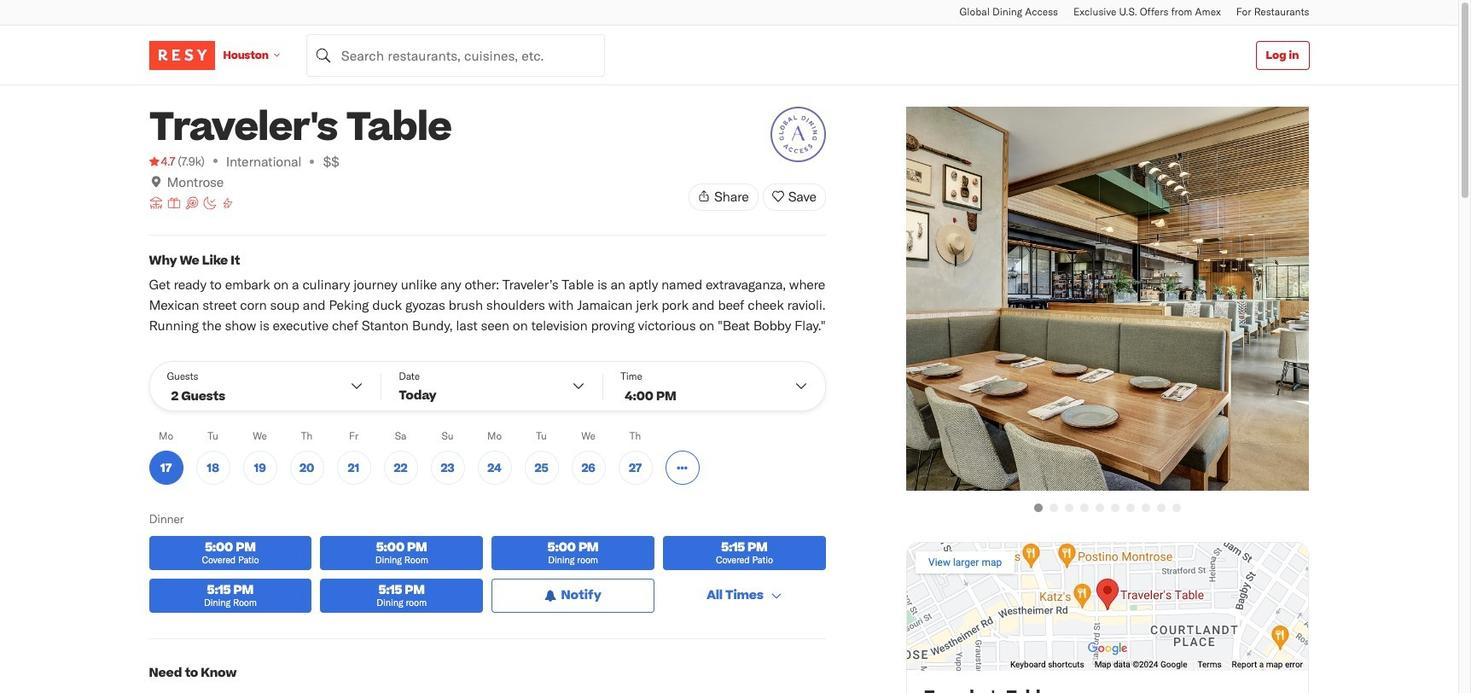 Task type: vqa. For each thing, say whether or not it's contained in the screenshot.
'Search restaurants, cuisines, etc.' 'text field' at left top
yes



Task type: describe. For each thing, give the bounding box(es) containing it.
Search restaurants, cuisines, etc. text field
[[306, 34, 605, 76]]



Task type: locate. For each thing, give the bounding box(es) containing it.
4.7 out of 5 stars image
[[149, 153, 175, 170]]

None field
[[306, 34, 605, 76]]



